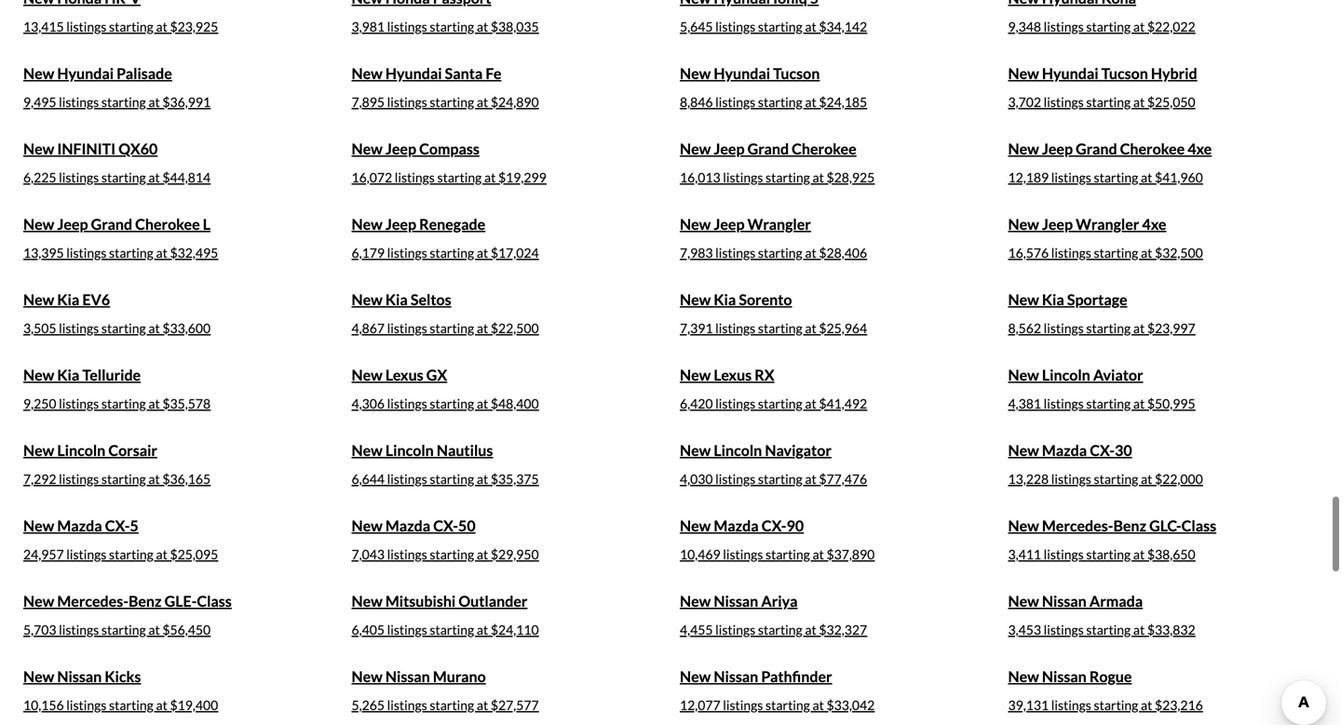 Task type: vqa. For each thing, say whether or not it's contained in the screenshot.
the rightmost Good Deal
no



Task type: locate. For each thing, give the bounding box(es) containing it.
mazda up the 24,957
[[57, 517, 102, 535]]

at left $35,375
[[477, 472, 488, 487]]

new up '9,250'
[[23, 366, 54, 384]]

new for new kia sorento
[[680, 291, 711, 309]]

4,306 listings starting at $48,400
[[352, 396, 539, 412]]

listings for new hyundai tucson
[[716, 94, 756, 110]]

starting down 'new mercedes-benz gle-class' at the bottom of the page
[[101, 623, 146, 638]]

listings for new nissan armada
[[1044, 623, 1084, 638]]

at for new infiniti qx60
[[149, 170, 160, 186]]

new up 7,292
[[23, 442, 54, 460]]

7,292 listings starting at $36,165
[[23, 472, 211, 487]]

at for new nissan ariya
[[805, 623, 817, 638]]

kia for seltos
[[386, 291, 408, 309]]

0 horizontal spatial mercedes-
[[57, 593, 129, 611]]

listings for new mitsubishi outlander
[[387, 623, 427, 638]]

listings down new jeep compass
[[395, 170, 435, 186]]

2 tucson from the left
[[1102, 64, 1149, 83]]

3,453 listings starting at $33,832
[[1009, 623, 1196, 638]]

at left $22,500
[[477, 321, 488, 336]]

lexus
[[386, 366, 424, 384], [714, 366, 752, 384]]

starting for new nissan pathfinder
[[766, 698, 810, 714]]

3 hyundai from the left
[[714, 64, 771, 83]]

at for new kia seltos
[[477, 321, 488, 336]]

5,703
[[23, 623, 56, 638]]

murano
[[433, 668, 486, 686]]

nissan for murano
[[386, 668, 430, 686]]

starting down new jeep grand cherokee 4xe
[[1094, 170, 1139, 186]]

2 wrangler from the left
[[1076, 215, 1140, 234]]

8,846 listings starting at $24,185
[[680, 94, 868, 110]]

1 horizontal spatial tucson
[[1102, 64, 1149, 83]]

at for new jeep wrangler 4xe
[[1141, 245, 1153, 261]]

starting for new lexus rx
[[758, 396, 803, 412]]

$33,042
[[827, 698, 875, 714]]

$41,492
[[819, 396, 868, 412]]

jeep up 7,983 listings starting at $28,406
[[714, 215, 745, 234]]

9,250 listings starting at $35,578
[[23, 396, 211, 412]]

1 tucson from the left
[[774, 64, 820, 83]]

starting for new nissan murano
[[430, 698, 474, 714]]

1 vertical spatial class
[[197, 593, 232, 611]]

at left $44,814
[[149, 170, 160, 186]]

$44,814
[[163, 170, 211, 186]]

$50,995
[[1148, 396, 1196, 412]]

30
[[1115, 442, 1133, 460]]

5,645 listings starting at $34,142
[[680, 19, 868, 35]]

kia left seltos
[[386, 291, 408, 309]]

listings right 3,411
[[1044, 547, 1084, 563]]

starting down new hyundai tucson
[[758, 94, 803, 110]]

listings for new hyundai tucson hybrid
[[1044, 94, 1084, 110]]

benz for glc-
[[1114, 517, 1147, 535]]

at left $38,650
[[1134, 547, 1145, 563]]

listings for new kia ev6
[[59, 321, 99, 336]]

cx- for 5
[[105, 517, 130, 535]]

1 horizontal spatial 4xe
[[1188, 140, 1212, 158]]

at left $33,042
[[813, 698, 824, 714]]

at for new lincoln nautilus
[[477, 472, 488, 487]]

$22,500
[[491, 321, 539, 336]]

starting down 30
[[1094, 472, 1139, 487]]

2 lexus from the left
[[714, 366, 752, 384]]

listings down 'new jeep grand cherokee'
[[723, 170, 763, 186]]

new up 39,131
[[1009, 668, 1040, 686]]

jeep for new jeep grand cherokee
[[714, 140, 745, 158]]

24,957
[[23, 547, 64, 563]]

starting down corsair
[[101, 472, 146, 487]]

class
[[1182, 517, 1217, 535], [197, 593, 232, 611]]

new mitsubishi outlander
[[352, 593, 528, 611]]

at left $25,050
[[1134, 94, 1145, 110]]

starting up palisade
[[109, 19, 154, 35]]

9,495
[[23, 94, 56, 110]]

starting for new hyundai tucson
[[758, 94, 803, 110]]

new for new nissan pathfinder
[[680, 668, 711, 686]]

grand for new jeep grand cherokee
[[748, 140, 789, 158]]

new up 10,469
[[680, 517, 711, 535]]

at down fe
[[477, 94, 488, 110]]

listings down new jeep wrangler 4xe
[[1052, 245, 1092, 261]]

starting up new hyundai tucson
[[758, 19, 803, 35]]

starting down ariya
[[758, 623, 803, 638]]

3,702
[[1009, 94, 1042, 110]]

at left $17,024 on the left top
[[477, 245, 488, 261]]

listings down new kia seltos
[[387, 321, 427, 336]]

wrangler for new jeep wrangler
[[748, 215, 811, 234]]

starting down rogue at bottom right
[[1094, 698, 1139, 714]]

listings for new kia sorento
[[716, 321, 756, 336]]

new for new mazda cx-5
[[23, 517, 54, 535]]

starting for new kia sportage
[[1087, 321, 1131, 336]]

4,306
[[352, 396, 385, 412]]

grand for new jeep grand cherokee l
[[91, 215, 132, 234]]

new hyundai tucson hybrid
[[1009, 64, 1198, 83]]

at left the $32,495
[[156, 245, 168, 261]]

0 horizontal spatial tucson
[[774, 64, 820, 83]]

new for new hyundai santa fe
[[352, 64, 383, 83]]

at left $25,964
[[805, 321, 817, 336]]

qx60
[[119, 140, 158, 158]]

3,505 listings starting at $33,600
[[23, 321, 211, 336]]

listings down infiniti
[[59, 170, 99, 186]]

starting for new lincoln corsair
[[101, 472, 146, 487]]

listings right 13,415 on the left of page
[[66, 19, 107, 35]]

starting for new jeep grand cherokee 4xe
[[1094, 170, 1139, 186]]

at left the $41,492
[[805, 396, 817, 412]]

$28,406
[[819, 245, 868, 261]]

listings down new lincoln nautilus
[[387, 472, 427, 487]]

new for new nissan ariya
[[680, 593, 711, 611]]

7,391 listings starting at $25,964
[[680, 321, 868, 336]]

starting for new jeep wrangler 4xe
[[1094, 245, 1139, 261]]

10,469 listings starting at $37,890
[[680, 547, 875, 563]]

$22,000
[[1155, 472, 1204, 487]]

cx- up 13,228 listings starting at $22,000
[[1090, 442, 1115, 460]]

grand for new jeep grand cherokee 4xe
[[1076, 140, 1118, 158]]

$35,375
[[491, 472, 539, 487]]

new for new lincoln navigator
[[680, 442, 711, 460]]

$24,890
[[491, 94, 539, 110]]

0 horizontal spatial benz
[[129, 593, 162, 611]]

9,495 listings starting at $36,991
[[23, 94, 211, 110]]

1 horizontal spatial mercedes-
[[1043, 517, 1114, 535]]

new lincoln nautilus
[[352, 442, 493, 460]]

1 horizontal spatial grand
[[748, 140, 789, 158]]

tucson up 3,702 listings starting at $25,050
[[1102, 64, 1149, 83]]

new for new lexus rx
[[680, 366, 711, 384]]

listings down new kia ev6
[[59, 321, 99, 336]]

new up '6,405'
[[352, 593, 383, 611]]

new mazda cx-5
[[23, 517, 139, 535]]

13,228 listings starting at $22,000
[[1009, 472, 1204, 487]]

at
[[156, 19, 168, 35], [477, 19, 488, 35], [805, 19, 817, 35], [1134, 19, 1145, 35], [149, 94, 160, 110], [477, 94, 488, 110], [805, 94, 817, 110], [1134, 94, 1145, 110], [149, 170, 160, 186], [485, 170, 496, 186], [813, 170, 824, 186], [1141, 170, 1153, 186], [156, 245, 168, 261], [477, 245, 488, 261], [805, 245, 817, 261], [1141, 245, 1153, 261], [149, 321, 160, 336], [477, 321, 488, 336], [805, 321, 817, 336], [1134, 321, 1145, 336], [149, 396, 160, 412], [477, 396, 488, 412], [805, 396, 817, 412], [1134, 396, 1145, 412], [149, 472, 160, 487], [477, 472, 488, 487], [805, 472, 817, 487], [1141, 472, 1153, 487], [156, 547, 168, 563], [477, 547, 488, 563], [813, 547, 824, 563], [1134, 547, 1145, 563], [149, 623, 160, 638], [477, 623, 488, 638], [805, 623, 817, 638], [1134, 623, 1145, 638], [156, 698, 168, 714], [477, 698, 488, 714], [813, 698, 824, 714], [1141, 698, 1153, 714]]

nissan up 5,265 listings starting at $27,577
[[386, 668, 430, 686]]

5,645
[[680, 19, 713, 35]]

new for new nissan rogue
[[1009, 668, 1040, 686]]

starting for new hyundai tucson hybrid
[[1087, 94, 1131, 110]]

at for new jeep wrangler
[[805, 245, 817, 261]]

1 horizontal spatial class
[[1182, 517, 1217, 535]]

jeep for new jeep wrangler
[[714, 215, 745, 234]]

starting down new jeep wrangler 4xe
[[1094, 245, 1139, 261]]

at left $37,890
[[813, 547, 824, 563]]

listings for new lincoln nautilus
[[387, 472, 427, 487]]

1 vertical spatial benz
[[129, 593, 162, 611]]

$23,997
[[1148, 321, 1196, 336]]

at left $27,577
[[477, 698, 488, 714]]

starting for new mercedes-benz glc-class
[[1087, 547, 1131, 563]]

0 vertical spatial class
[[1182, 517, 1217, 535]]

kia left ev6
[[57, 291, 79, 309]]

0 vertical spatial 4xe
[[1188, 140, 1212, 158]]

listings right 9,348
[[1044, 19, 1084, 35]]

grand up 12,189 listings starting at $41,960
[[1076, 140, 1118, 158]]

0 horizontal spatial wrangler
[[748, 215, 811, 234]]

1 hyundai from the left
[[57, 64, 114, 83]]

new up 4,306
[[352, 366, 383, 384]]

6,179
[[352, 245, 385, 261]]

$41,960
[[1155, 170, 1204, 186]]

$34,142
[[819, 19, 868, 35]]

benz left glc-
[[1114, 517, 1147, 535]]

0 horizontal spatial grand
[[91, 215, 132, 234]]

listings down the new hyundai palisade
[[59, 94, 99, 110]]

at for new lexus gx
[[477, 396, 488, 412]]

mercedes- for new mercedes-benz gle-class
[[57, 593, 129, 611]]

listings down new lexus rx
[[716, 396, 756, 412]]

new jeep renegade
[[352, 215, 486, 234]]

at for new jeep grand cherokee l
[[156, 245, 168, 261]]

starting for new mazda cx-90
[[766, 547, 810, 563]]

kia left sorento
[[714, 291, 736, 309]]

grand up 13,395 listings starting at $32,495 on the left
[[91, 215, 132, 234]]

listings down new mazda cx-30
[[1052, 472, 1092, 487]]

new up the 6,225
[[23, 140, 54, 158]]

new jeep grand cherokee l
[[23, 215, 211, 234]]

listings for new jeep wrangler 4xe
[[1052, 245, 1092, 261]]

10,156 listings starting at $19,400
[[23, 698, 218, 714]]

listings down new nissan ariya
[[716, 623, 756, 638]]

at for new jeep grand cherokee
[[813, 170, 824, 186]]

new for new nissan murano
[[352, 668, 383, 686]]

7,983
[[680, 245, 713, 261]]

listings down new jeep renegade
[[387, 245, 427, 261]]

jeep for new jeep grand cherokee l
[[57, 215, 88, 234]]

new up the 24,957
[[23, 517, 54, 535]]

at for new hyundai tucson
[[805, 94, 817, 110]]

starting up the santa
[[430, 19, 474, 35]]

$22,022
[[1148, 19, 1196, 35]]

listings down new mazda cx-5
[[66, 547, 107, 563]]

starting down 'new jeep grand cherokee'
[[766, 170, 810, 186]]

16,576
[[1009, 245, 1049, 261]]

listings down new jeep wrangler
[[716, 245, 756, 261]]

starting down aviator
[[1087, 396, 1131, 412]]

1 horizontal spatial wrangler
[[1076, 215, 1140, 234]]

lexus for rx
[[714, 366, 752, 384]]

1 lexus from the left
[[386, 366, 424, 384]]

kia left telluride
[[57, 366, 79, 384]]

starting for new mazda cx-50
[[430, 547, 474, 563]]

16,072 listings starting at $19,299
[[352, 170, 547, 186]]

1 horizontal spatial benz
[[1114, 517, 1147, 535]]

new up 5,703
[[23, 593, 54, 611]]

wrangler up 7,983 listings starting at $28,406
[[748, 215, 811, 234]]

starting for new mazda cx-30
[[1094, 472, 1139, 487]]

starting down palisade
[[101, 94, 146, 110]]

jeep up 16,013 at the right of page
[[714, 140, 745, 158]]

new up 7,895
[[352, 64, 383, 83]]

tucson up 8,846 listings starting at $24,185
[[774, 64, 820, 83]]

starting for new infiniti qx60
[[101, 170, 146, 186]]

at left $33,600
[[149, 321, 160, 336]]

0 vertical spatial benz
[[1114, 517, 1147, 535]]

jeep up 16,072
[[386, 140, 417, 158]]

7,043
[[352, 547, 385, 563]]

5,703 listings starting at $56,450
[[23, 623, 211, 638]]

starting down new jeep wrangler
[[758, 245, 803, 261]]

0 horizontal spatial 4xe
[[1143, 215, 1167, 234]]

jeep
[[386, 140, 417, 158], [714, 140, 745, 158], [1043, 140, 1073, 158], [57, 215, 88, 234], [386, 215, 417, 234], [714, 215, 745, 234], [1043, 215, 1073, 234]]

at down "navigator"
[[805, 472, 817, 487]]

2 hyundai from the left
[[386, 64, 442, 83]]

mazda for 30
[[1043, 442, 1088, 460]]

new up 4,381
[[1009, 366, 1040, 384]]

grand
[[748, 140, 789, 158], [1076, 140, 1118, 158], [91, 215, 132, 234]]

cherokee for new jeep grand cherokee 4xe
[[1121, 140, 1185, 158]]

2 horizontal spatial grand
[[1076, 140, 1118, 158]]

starting for new lincoln nautilus
[[430, 472, 474, 487]]

new for new jeep grand cherokee l
[[23, 215, 54, 234]]

listings for new nissan rogue
[[1052, 698, 1092, 714]]

lincoln for corsair
[[57, 442, 106, 460]]

starting down sorento
[[758, 321, 803, 336]]

new for new mercedes-benz glc-class
[[1009, 517, 1040, 535]]

starting down telluride
[[101, 396, 146, 412]]

listings for new mercedes-benz glc-class
[[1044, 547, 1084, 563]]

listings down 'new lincoln navigator'
[[716, 472, 756, 487]]

starting for new hyundai santa fe
[[430, 94, 474, 110]]

13,395 listings starting at $32,495
[[23, 245, 218, 261]]

at left $41,960
[[1141, 170, 1153, 186]]

50
[[458, 517, 476, 535]]

telluride
[[82, 366, 141, 384]]

hyundai
[[57, 64, 114, 83], [386, 64, 442, 83], [714, 64, 771, 83], [1043, 64, 1099, 83]]

1 vertical spatial mercedes-
[[57, 593, 129, 611]]

new lincoln aviator
[[1009, 366, 1144, 384]]

$25,964
[[819, 321, 868, 336]]

listings down the new kia sportage
[[1044, 321, 1084, 336]]

santa
[[445, 64, 483, 83]]

new up 4,455
[[680, 593, 711, 611]]

jeep for new jeep wrangler 4xe
[[1043, 215, 1073, 234]]

at left $24,185
[[805, 94, 817, 110]]

new up the 7,043
[[352, 517, 383, 535]]

nissan for pathfinder
[[714, 668, 759, 686]]

$27,577
[[491, 698, 539, 714]]

starting for new jeep compass
[[438, 170, 482, 186]]

corsair
[[108, 442, 157, 460]]

new jeep grand cherokee
[[680, 140, 857, 158]]

new kia sportage
[[1009, 291, 1128, 309]]

cherokee up $41,960
[[1121, 140, 1185, 158]]

at left $50,995
[[1134, 396, 1145, 412]]

at for new mercedes-benz glc-class
[[1134, 547, 1145, 563]]

at for new lincoln navigator
[[805, 472, 817, 487]]

4 hyundai from the left
[[1043, 64, 1099, 83]]

listings right 5,703
[[59, 623, 99, 638]]

listings down new mazda cx-50
[[387, 547, 427, 563]]

cx-
[[1090, 442, 1115, 460], [105, 517, 130, 535], [434, 517, 458, 535], [762, 517, 787, 535]]

new for new mazda cx-30
[[1009, 442, 1040, 460]]

0 horizontal spatial lexus
[[386, 366, 424, 384]]

0 horizontal spatial cherokee
[[135, 215, 200, 234]]

new lincoln corsair
[[23, 442, 157, 460]]

wrangler for new jeep wrangler 4xe
[[1076, 215, 1140, 234]]

1 wrangler from the left
[[748, 215, 811, 234]]

1 vertical spatial 4xe
[[1143, 215, 1167, 234]]

0 vertical spatial mercedes-
[[1043, 517, 1114, 535]]

lincoln
[[1043, 366, 1091, 384], [57, 442, 106, 460], [386, 442, 434, 460], [714, 442, 762, 460]]

at for new hyundai santa fe
[[477, 94, 488, 110]]

starting for new kia ev6
[[101, 321, 146, 336]]

new up 13,228
[[1009, 442, 1040, 460]]

at for new kia sorento
[[805, 321, 817, 336]]

6,644
[[352, 472, 385, 487]]

10,156
[[23, 698, 64, 714]]

listings for new kia seltos
[[387, 321, 427, 336]]

cx- for 50
[[434, 517, 458, 535]]

kia for ev6
[[57, 291, 79, 309]]

fe
[[486, 64, 502, 83]]

listings down new jeep grand cherokee l
[[66, 245, 107, 261]]

new for new jeep grand cherokee 4xe
[[1009, 140, 1040, 158]]

listings for new lexus gx
[[387, 396, 427, 412]]

mazda up 13,228
[[1043, 442, 1088, 460]]

new up 3,411
[[1009, 517, 1040, 535]]

0 horizontal spatial class
[[197, 593, 232, 611]]

2 horizontal spatial cherokee
[[1121, 140, 1185, 158]]

1 horizontal spatial lexus
[[714, 366, 752, 384]]

new up 6,420
[[680, 366, 711, 384]]

cherokee up the $28,925
[[792, 140, 857, 158]]

jeep left renegade
[[386, 215, 417, 234]]

at for new mazda cx-50
[[477, 547, 488, 563]]

at left $28,406
[[805, 245, 817, 261]]

mercedes- up 5,703 listings starting at $56,450
[[57, 593, 129, 611]]

cx- up 7,043 listings starting at $29,950
[[434, 517, 458, 535]]

1 horizontal spatial cherokee
[[792, 140, 857, 158]]

3,453
[[1009, 623, 1042, 638]]

listings down new hyundai santa fe
[[387, 94, 427, 110]]

listings for new kia telluride
[[59, 396, 99, 412]]

at left $23,997
[[1134, 321, 1145, 336]]



Task type: describe. For each thing, give the bounding box(es) containing it.
$23,216
[[1155, 698, 1204, 714]]

3,411
[[1009, 547, 1042, 563]]

$32,495
[[170, 245, 218, 261]]

new jeep wrangler
[[680, 215, 811, 234]]

mitsubishi
[[386, 593, 456, 611]]

mazda for 90
[[714, 517, 759, 535]]

listings for new nissan pathfinder
[[723, 698, 763, 714]]

new jeep wrangler 4xe
[[1009, 215, 1167, 234]]

listings for new jeep wrangler
[[716, 245, 756, 261]]

new for new kia seltos
[[352, 291, 383, 309]]

at for new mazda cx-5
[[156, 547, 168, 563]]

16,013
[[680, 170, 721, 186]]

new kia seltos
[[352, 291, 452, 309]]

starting for new mitsubishi outlander
[[430, 623, 474, 638]]

new for new infiniti qx60
[[23, 140, 54, 158]]

new nissan ariya
[[680, 593, 798, 611]]

listings right 5,645
[[716, 19, 756, 35]]

new mercedes-benz gle-class
[[23, 593, 232, 611]]

cherokee for new jeep grand cherokee
[[792, 140, 857, 158]]

starting for new jeep grand cherokee l
[[109, 245, 154, 261]]

gle-
[[165, 593, 197, 611]]

starting for new nissan kicks
[[109, 698, 154, 714]]

listings for new nissan murano
[[387, 698, 427, 714]]

mazda for 50
[[386, 517, 431, 535]]

$36,165
[[163, 472, 211, 487]]

palisade
[[117, 64, 172, 83]]

6,225 listings starting at $44,814
[[23, 170, 211, 186]]

$25,050
[[1148, 94, 1196, 110]]

starting for new kia sorento
[[758, 321, 803, 336]]

new for new kia ev6
[[23, 291, 54, 309]]

nautilus
[[437, 442, 493, 460]]

$17,024
[[491, 245, 539, 261]]

starting for new nissan ariya
[[758, 623, 803, 638]]

new mazda cx-30
[[1009, 442, 1133, 460]]

12,077 listings starting at $33,042
[[680, 698, 875, 714]]

$33,600
[[163, 321, 211, 336]]

new lexus rx
[[680, 366, 775, 384]]

starting for new jeep renegade
[[430, 245, 474, 261]]

new for new hyundai tucson
[[680, 64, 711, 83]]

listings right 3,981
[[387, 19, 427, 35]]

$38,035
[[491, 19, 539, 35]]

4,030
[[680, 472, 713, 487]]

3,411 listings starting at $38,650
[[1009, 547, 1196, 563]]

infiniti
[[57, 140, 116, 158]]

new for new nissan armada
[[1009, 593, 1040, 611]]

5,265 listings starting at $27,577
[[352, 698, 539, 714]]

$23,925
[[170, 19, 218, 35]]

at for new lincoln corsair
[[149, 472, 160, 487]]

4,381
[[1009, 396, 1042, 412]]

13,395
[[23, 245, 64, 261]]

listings for new lincoln navigator
[[716, 472, 756, 487]]

lincoln for aviator
[[1043, 366, 1091, 384]]

pathfinder
[[762, 668, 833, 686]]

jeep for new jeep compass
[[386, 140, 417, 158]]

new for new nissan kicks
[[23, 668, 54, 686]]

new for new lexus gx
[[352, 366, 383, 384]]

7,895 listings starting at $24,890
[[352, 94, 539, 110]]

8,846
[[680, 94, 713, 110]]

new for new lincoln nautilus
[[352, 442, 383, 460]]

6,405 listings starting at $24,110
[[352, 623, 539, 638]]

new for new mitsubishi outlander
[[352, 593, 383, 611]]

jeep for new jeep grand cherokee 4xe
[[1043, 140, 1073, 158]]

starting for new lincoln navigator
[[758, 472, 803, 487]]

new for new jeep wrangler
[[680, 215, 711, 234]]

8,562
[[1009, 321, 1042, 336]]

listings for new jeep grand cherokee
[[723, 170, 763, 186]]

at for new kia telluride
[[149, 396, 160, 412]]

$32,327
[[819, 623, 868, 638]]

at for new mazda cx-90
[[813, 547, 824, 563]]

new for new jeep compass
[[352, 140, 383, 158]]

4,030 listings starting at $77,476
[[680, 472, 868, 487]]

class for gle-
[[197, 593, 232, 611]]

4,455 listings starting at $32,327
[[680, 623, 868, 638]]

$24,110
[[491, 623, 539, 638]]

at for new jeep renegade
[[477, 245, 488, 261]]

13,228
[[1009, 472, 1049, 487]]

16,072
[[352, 170, 392, 186]]

hybrid
[[1152, 64, 1198, 83]]

new jeep compass
[[352, 140, 480, 158]]

7,895
[[352, 94, 385, 110]]

4,381 listings starting at $50,995
[[1009, 396, 1196, 412]]

sorento
[[739, 291, 792, 309]]

at left $23,925
[[156, 19, 168, 35]]

6,420 listings starting at $41,492
[[680, 396, 868, 412]]

listings for new kia sportage
[[1044, 321, 1084, 336]]

16,576 listings starting at $32,500
[[1009, 245, 1204, 261]]

$48,400
[[491, 396, 539, 412]]

new lexus gx
[[352, 366, 447, 384]]

at left $34,142
[[805, 19, 817, 35]]

at for new kia sportage
[[1134, 321, 1145, 336]]

nissan for kicks
[[57, 668, 102, 686]]

9,250
[[23, 396, 56, 412]]

new for new jeep grand cherokee
[[680, 140, 711, 158]]

listings for new mercedes-benz gle-class
[[59, 623, 99, 638]]

$24,185
[[819, 94, 868, 110]]

at for new mazda cx-30
[[1141, 472, 1153, 487]]

hyundai for new hyundai palisade
[[57, 64, 114, 83]]

listings for new jeep grand cherokee l
[[66, 245, 107, 261]]

new hyundai palisade
[[23, 64, 172, 83]]

new nissan armada
[[1009, 593, 1143, 611]]

$29,950
[[491, 547, 539, 563]]

at for new kia ev6
[[149, 321, 160, 336]]

starting for new kia telluride
[[101, 396, 146, 412]]

at for new jeep compass
[[485, 170, 496, 186]]

ariya
[[762, 593, 798, 611]]

12,189 listings starting at $41,960
[[1009, 170, 1204, 186]]

12,077
[[680, 698, 721, 714]]

starting for new mazda cx-5
[[109, 547, 154, 563]]

hyundai for new hyundai tucson hybrid
[[1043, 64, 1099, 83]]

at for new mitsubishi outlander
[[477, 623, 488, 638]]

nissan for rogue
[[1043, 668, 1087, 686]]

listings for new nissan ariya
[[716, 623, 756, 638]]

6,420
[[680, 396, 713, 412]]

new nissan murano
[[352, 668, 486, 686]]

listings for new lincoln corsair
[[59, 472, 99, 487]]

3,981
[[352, 19, 385, 35]]

rx
[[755, 366, 775, 384]]

outlander
[[459, 593, 528, 611]]

new kia sorento
[[680, 291, 792, 309]]

new kia ev6
[[23, 291, 110, 309]]

3,981 listings starting at $38,035
[[352, 19, 539, 35]]

glc-
[[1150, 517, 1182, 535]]

starting for new lincoln aviator
[[1087, 396, 1131, 412]]

4,455
[[680, 623, 713, 638]]

navigator
[[765, 442, 832, 460]]

new for new kia sportage
[[1009, 291, 1040, 309]]

listings for new mazda cx-90
[[723, 547, 763, 563]]

new lincoln navigator
[[680, 442, 832, 460]]

90
[[787, 517, 804, 535]]

at for new mercedes-benz gle-class
[[149, 623, 160, 638]]

at for new hyundai palisade
[[149, 94, 160, 110]]

7,983 listings starting at $28,406
[[680, 245, 868, 261]]

starting for new nissan rogue
[[1094, 698, 1139, 714]]

at left $38,035
[[477, 19, 488, 35]]

new for new jeep renegade
[[352, 215, 383, 234]]

tucson for new hyundai tucson hybrid
[[1102, 64, 1149, 83]]

nissan for armada
[[1043, 593, 1087, 611]]

kia for sorento
[[714, 291, 736, 309]]

at for new lincoln aviator
[[1134, 396, 1145, 412]]

listings for new mazda cx-50
[[387, 547, 427, 563]]

lexus for gx
[[386, 366, 424, 384]]

4,867
[[352, 321, 385, 336]]

new mercedes-benz glc-class
[[1009, 517, 1217, 535]]

new for new jeep wrangler 4xe
[[1009, 215, 1040, 234]]

3,505
[[23, 321, 56, 336]]

24,957 listings starting at $25,095
[[23, 547, 218, 563]]

jeep for new jeep renegade
[[386, 215, 417, 234]]

new for new lincoln corsair
[[23, 442, 54, 460]]

at left $22,022
[[1134, 19, 1145, 35]]

renegade
[[419, 215, 486, 234]]

listings for new jeep compass
[[395, 170, 435, 186]]

cx- for 30
[[1090, 442, 1115, 460]]

7,391
[[680, 321, 713, 336]]

starting up new hyundai tucson hybrid
[[1087, 19, 1131, 35]]

l
[[203, 215, 211, 234]]

at for new nissan rogue
[[1141, 698, 1153, 714]]

new for new mercedes-benz gle-class
[[23, 593, 54, 611]]

new hyundai tucson
[[680, 64, 820, 83]]

new kia telluride
[[23, 366, 141, 384]]

new nissan kicks
[[23, 668, 141, 686]]

gx
[[427, 366, 447, 384]]

$19,400
[[170, 698, 218, 714]]



